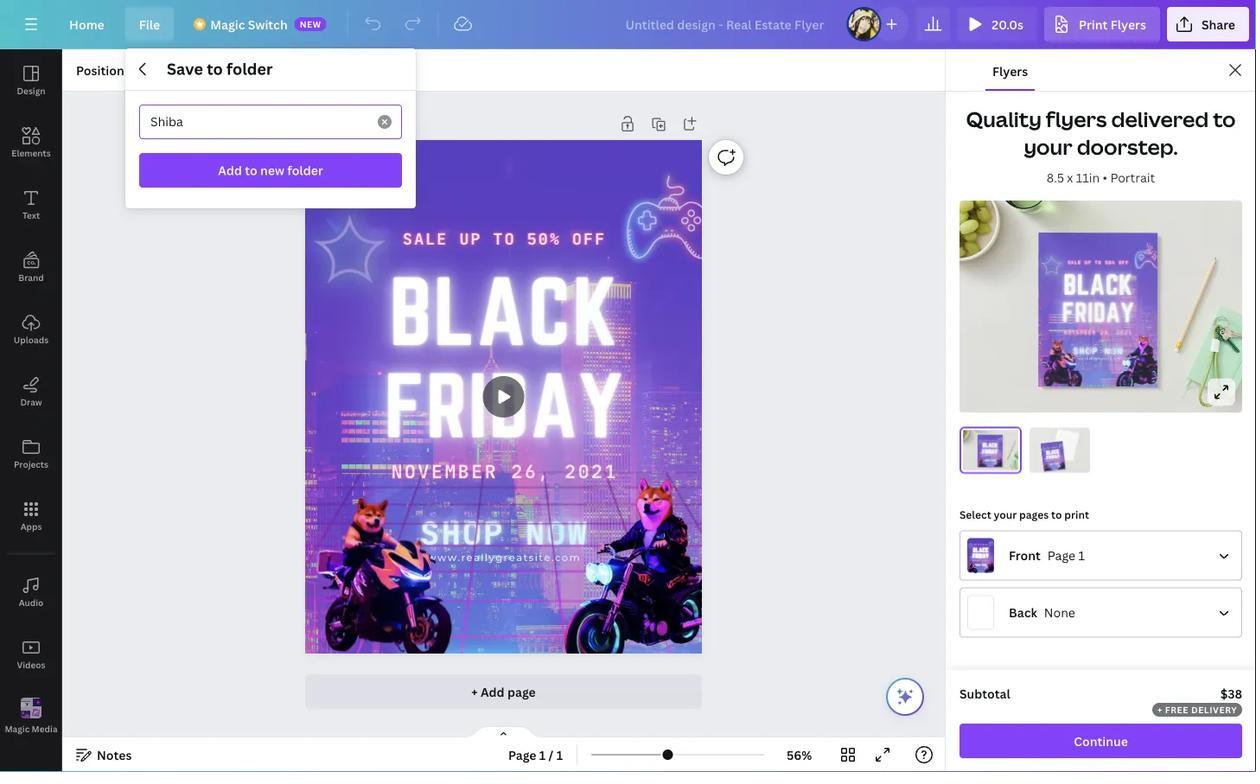 Task type: locate. For each thing, give the bounding box(es) containing it.
56% button
[[771, 741, 827, 769]]

0 horizontal spatial magic
[[5, 723, 30, 735]]

to inside 'quality flyers delivered to your doorstep. 8.5 x 11in • portrait'
[[1213, 105, 1236, 133]]

flyers down 20.0s
[[993, 63, 1028, 79]]

quality flyers delivered to your doorstep. 8.5 x 11in • portrait
[[966, 105, 1236, 185]]

+ inside button
[[471, 684, 478, 700]]

save
[[167, 58, 203, 80]]

your up 8.5
[[1024, 133, 1073, 161]]

friday
[[1062, 298, 1135, 327], [385, 357, 624, 453], [983, 448, 998, 455], [1046, 453, 1060, 460]]

x
[[1067, 169, 1073, 185]]

add to new folder button
[[139, 153, 402, 188]]

0 horizontal spatial +
[[471, 684, 478, 700]]

1 horizontal spatial your
[[1024, 133, 1073, 161]]

select
[[960, 507, 991, 522]]

add
[[218, 162, 242, 179], [481, 684, 505, 700]]

magic left media
[[5, 723, 30, 735]]

/
[[549, 747, 554, 763]]

black
[[389, 261, 620, 363], [1064, 269, 1133, 300], [983, 442, 998, 449], [1046, 448, 1060, 455]]

0 vertical spatial your
[[1024, 133, 1073, 161]]

your inside 'quality flyers delivered to your doorstep. 8.5 x 11in • portrait'
[[1024, 133, 1073, 161]]

1 vertical spatial add
[[481, 684, 505, 700]]

0 vertical spatial add
[[218, 162, 242, 179]]

folder down magic switch
[[227, 58, 273, 80]]

your
[[1024, 133, 1073, 161], [994, 507, 1017, 522]]

1 vertical spatial magic
[[5, 723, 30, 735]]

side panel tab list
[[0, 49, 62, 748]]

design
[[17, 85, 45, 96]]

2021
[[1116, 329, 1133, 336], [994, 455, 998, 457], [1057, 459, 1060, 461], [565, 460, 618, 483]]

magic inside 'button'
[[5, 723, 30, 735]]

1 left /
[[539, 747, 546, 763]]

draw button
[[0, 361, 62, 423]]

to
[[207, 58, 223, 80], [1213, 105, 1236, 133], [245, 162, 257, 179], [493, 230, 516, 249], [1095, 260, 1102, 265], [990, 440, 991, 441], [1052, 447, 1053, 448], [1051, 507, 1062, 522]]

off
[[572, 230, 606, 249], [1119, 260, 1129, 265], [995, 440, 997, 441], [1056, 446, 1058, 448]]

0 vertical spatial +
[[471, 684, 478, 700]]

1 horizontal spatial folder
[[287, 162, 323, 179]]

apps button
[[0, 485, 62, 547]]

1 vertical spatial folder
[[287, 162, 323, 179]]

canva assistant image
[[895, 687, 916, 707]]

0 vertical spatial shop now
[[1073, 345, 1124, 357]]

paper type
[[960, 666, 1015, 681]]

Design title text field
[[612, 7, 840, 42]]

www.reallygreatsite.com shop now
[[985, 459, 996, 462], [1049, 462, 1059, 466]]

back none
[[1009, 604, 1076, 621]]

1 vertical spatial your
[[994, 507, 1017, 522]]

0 horizontal spatial add
[[218, 162, 242, 179]]

+ left page
[[471, 684, 478, 700]]

add left page
[[481, 684, 505, 700]]

now inside shop now
[[1105, 345, 1124, 357]]

back
[[1009, 604, 1037, 621]]

folder
[[227, 58, 273, 80], [287, 162, 323, 179]]

0 vertical spatial page
[[1048, 547, 1076, 564]]

1 right /
[[557, 747, 563, 763]]

flyers
[[1111, 16, 1146, 32], [993, 63, 1028, 79]]

home
[[69, 16, 104, 32]]

quality
[[966, 105, 1042, 133]]

2 horizontal spatial 1
[[1079, 547, 1085, 564]]

0 horizontal spatial flyers
[[993, 63, 1028, 79]]

up
[[459, 230, 482, 249], [1085, 259, 1092, 265], [987, 440, 989, 441], [1050, 447, 1051, 448]]

magic inside main menu bar
[[210, 16, 245, 32]]

november
[[1064, 329, 1096, 336], [983, 455, 990, 457], [1048, 460, 1054, 462], [391, 460, 498, 483]]

save to folder
[[167, 58, 273, 80]]

paper
[[960, 666, 989, 681]]

pages
[[1020, 507, 1049, 522]]

www.reallygreatsite.com shop now up select your pages to print
[[1049, 462, 1059, 466]]

1 horizontal spatial magic
[[210, 16, 245, 32]]

Name new folder text field
[[150, 105, 367, 138]]

uploads
[[14, 334, 49, 345]]

flyers right print
[[1111, 16, 1146, 32]]

add to new folder
[[218, 162, 323, 179]]

projects button
[[0, 423, 62, 485]]

1 horizontal spatial flyers
[[1111, 16, 1146, 32]]

apps
[[20, 521, 42, 532]]

1 vertical spatial +
[[1158, 704, 1163, 715]]

portrait
[[1111, 169, 1155, 185]]

page inside select your pages to print element
[[1048, 547, 1076, 564]]

folder right the new
[[287, 162, 323, 179]]

page
[[1048, 547, 1076, 564], [508, 747, 537, 763]]

1 vertical spatial flyers
[[993, 63, 1028, 79]]

your left pages
[[994, 507, 1017, 522]]

sale
[[403, 230, 448, 249], [1068, 259, 1082, 265], [984, 440, 987, 441], [1047, 447, 1049, 449]]

brand
[[18, 272, 44, 283]]

page left /
[[508, 747, 537, 763]]

0 vertical spatial folder
[[227, 58, 273, 80]]

front
[[1009, 547, 1041, 564]]

page
[[508, 684, 536, 700]]

26,
[[1100, 329, 1112, 336], [991, 455, 993, 457], [1054, 460, 1057, 461], [511, 460, 551, 483]]

0 horizontal spatial page
[[508, 747, 537, 763]]

notes button
[[69, 741, 139, 769]]

now
[[1105, 345, 1124, 357], [992, 459, 996, 461], [1055, 462, 1059, 465], [526, 514, 589, 552]]

colorful spotlight image
[[305, 185, 647, 722], [476, 192, 818, 729], [1038, 246, 1142, 408], [1090, 248, 1193, 410]]

1 vertical spatial shop now
[[421, 514, 589, 552]]

1
[[1079, 547, 1085, 564], [539, 747, 546, 763], [557, 747, 563, 763]]

flyers inside dropdown button
[[1111, 16, 1146, 32]]

shop now
[[1073, 345, 1124, 357], [421, 514, 589, 552]]

sale up to 50% off
[[403, 230, 606, 249], [1068, 259, 1129, 265], [984, 440, 997, 441], [1047, 446, 1058, 449]]

1 horizontal spatial +
[[1158, 704, 1163, 715]]

www.reallygreatsite.com shop now up select
[[985, 459, 996, 462]]

projects
[[14, 458, 48, 470]]

free
[[1165, 704, 1189, 715]]

magic left switch
[[210, 16, 245, 32]]

magic
[[210, 16, 245, 32], [5, 723, 30, 735]]

videos
[[17, 659, 45, 671]]

1 horizontal spatial page
[[1048, 547, 1076, 564]]

add left the new
[[218, 162, 242, 179]]

magic media button
[[0, 686, 62, 748]]

november 26, 2021
[[1064, 329, 1133, 336], [983, 455, 998, 457], [1048, 459, 1060, 462], [391, 460, 618, 483]]

page right front
[[1048, 547, 1076, 564]]

56%
[[787, 747, 812, 763]]

50%
[[527, 230, 561, 249], [1105, 260, 1116, 265], [992, 440, 994, 441], [1054, 447, 1056, 448]]

+
[[471, 684, 478, 700], [1158, 704, 1163, 715]]

0 vertical spatial magic
[[210, 16, 245, 32]]

+ left free
[[1158, 704, 1163, 715]]

www.reallygreatsite.com
[[1075, 356, 1121, 360], [985, 461, 995, 462], [1050, 465, 1059, 466], [427, 552, 581, 564]]

flyers button
[[986, 49, 1035, 91]]

1 down the print
[[1079, 547, 1085, 564]]

0 vertical spatial flyers
[[1111, 16, 1146, 32]]

+ for + add page
[[471, 684, 478, 700]]

page 1 / 1
[[508, 747, 563, 763]]



Task type: vqa. For each thing, say whether or not it's contained in the screenshot.
to
yes



Task type: describe. For each thing, give the bounding box(es) containing it.
uploads button
[[0, 298, 62, 361]]

magic for magic media
[[5, 723, 30, 735]]

new
[[300, 18, 321, 30]]

show pages image
[[462, 725, 545, 739]]

audio
[[19, 597, 43, 608]]

type
[[992, 666, 1015, 681]]

continue
[[1074, 733, 1128, 749]]

delivered
[[1111, 105, 1209, 133]]

print flyers
[[1079, 16, 1146, 32]]

1 inside select your pages to print element
[[1079, 547, 1085, 564]]

videos button
[[0, 623, 62, 686]]

to inside button
[[245, 162, 257, 179]]

1 horizontal spatial www.reallygreatsite.com shop now
[[1049, 462, 1059, 466]]

text button
[[0, 174, 62, 236]]

0 horizontal spatial folder
[[227, 58, 273, 80]]

audio button
[[0, 561, 62, 623]]

1 horizontal spatial 1
[[557, 747, 563, 763]]

magic media
[[5, 723, 58, 735]]

flyers inside button
[[993, 63, 1028, 79]]

+ for + free delivery
[[1158, 704, 1163, 715]]

1 horizontal spatial add
[[481, 684, 505, 700]]

share
[[1202, 16, 1236, 32]]

$38
[[1221, 685, 1243, 702]]

1 vertical spatial page
[[508, 747, 537, 763]]

text
[[22, 209, 40, 221]]

doorstep.
[[1077, 133, 1178, 161]]

20.0s
[[992, 16, 1024, 32]]

print flyers button
[[1044, 7, 1160, 42]]

0 horizontal spatial shop now
[[421, 514, 589, 552]]

magic for magic switch
[[210, 16, 245, 32]]

•
[[1103, 169, 1108, 185]]

select your pages to print
[[960, 507, 1089, 522]]

design button
[[0, 49, 62, 112]]

brand button
[[0, 236, 62, 298]]

media
[[32, 723, 58, 735]]

select your pages to print element
[[960, 530, 1243, 637]]

subtotal
[[960, 685, 1011, 702]]

switch
[[248, 16, 288, 32]]

elements button
[[0, 112, 62, 174]]

0 horizontal spatial your
[[994, 507, 1017, 522]]

folder inside add to new folder button
[[287, 162, 323, 179]]

position
[[76, 62, 124, 78]]

home link
[[55, 7, 118, 42]]

+ add page
[[471, 684, 536, 700]]

continue button
[[960, 724, 1243, 758]]

1 horizontal spatial shop now
[[1073, 345, 1124, 357]]

front page 1
[[1009, 547, 1085, 564]]

position button
[[69, 56, 131, 84]]

+ free delivery
[[1158, 704, 1238, 715]]

file button
[[125, 7, 174, 42]]

elements
[[11, 147, 51, 159]]

11in
[[1076, 169, 1100, 185]]

8.5
[[1047, 169, 1064, 185]]

none
[[1044, 604, 1076, 621]]

notes
[[97, 747, 132, 763]]

draw
[[20, 396, 42, 408]]

magic switch
[[210, 16, 288, 32]]

0 horizontal spatial 1
[[539, 747, 546, 763]]

share button
[[1167, 7, 1249, 42]]

flyers
[[1046, 105, 1107, 133]]

print
[[1079, 16, 1108, 32]]

file
[[139, 16, 160, 32]]

0 horizontal spatial www.reallygreatsite.com shop now
[[985, 459, 996, 462]]

new
[[260, 162, 284, 179]]

delivery
[[1191, 704, 1238, 715]]

print
[[1065, 507, 1089, 522]]

20.0s button
[[957, 7, 1038, 42]]

main menu bar
[[0, 0, 1256, 49]]

+ add page button
[[305, 674, 702, 709]]



